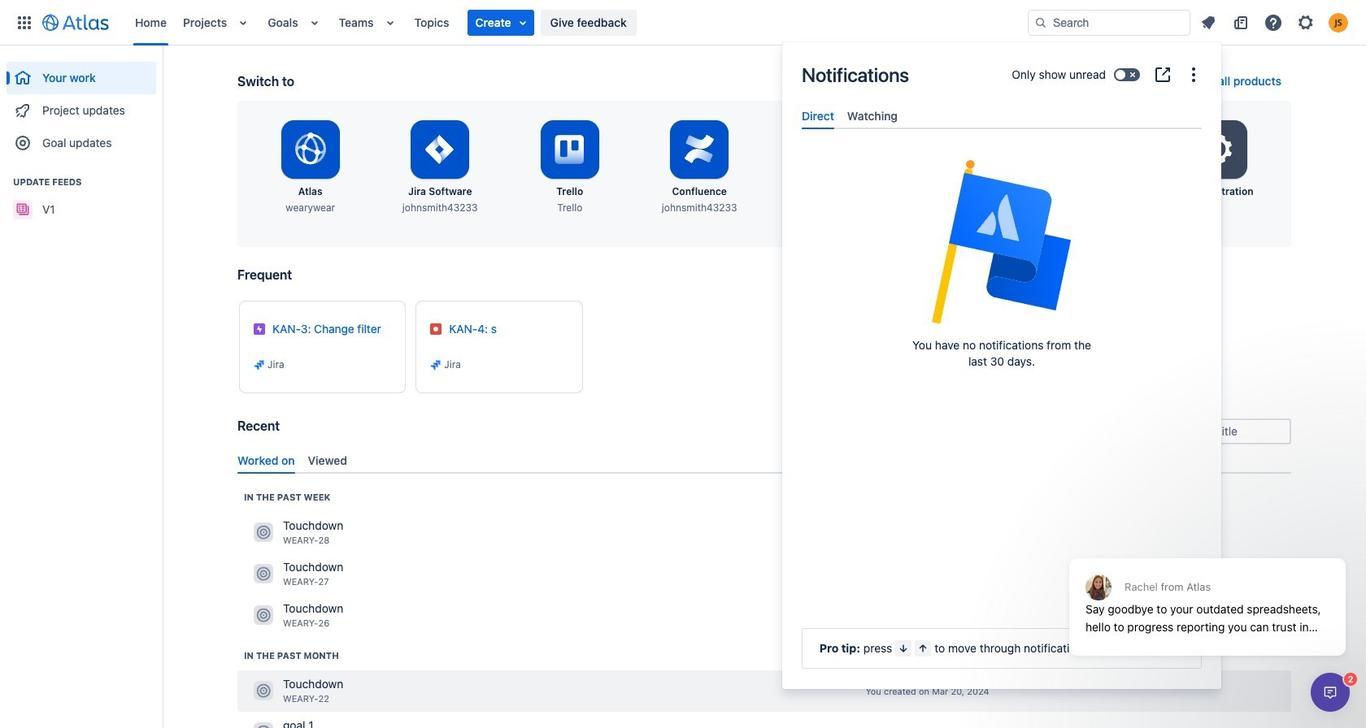 Task type: describe. For each thing, give the bounding box(es) containing it.
arrow down image
[[898, 643, 911, 656]]

more image
[[1184, 65, 1204, 85]]

notifications image
[[1199, 13, 1219, 32]]

1 vertical spatial heading
[[244, 491, 331, 504]]

1 horizontal spatial list
[[1194, 9, 1357, 35]]

search image
[[1153, 425, 1167, 438]]

townsquare image for middle heading
[[254, 523, 273, 543]]

open notifications in a new tab image
[[1153, 65, 1173, 85]]

search image
[[1035, 16, 1048, 29]]

0 horizontal spatial list
[[127, 0, 1028, 45]]

2 townsquare image from the top
[[254, 565, 273, 584]]

account image
[[1329, 13, 1349, 32]]

0 vertical spatial tab list
[[796, 102, 1209, 129]]

help image
[[1264, 13, 1284, 32]]

settings image
[[1297, 13, 1316, 32]]



Task type: vqa. For each thing, say whether or not it's contained in the screenshot.
Confluence image in the right of the page
no



Task type: locate. For each thing, give the bounding box(es) containing it.
settings image
[[1199, 130, 1238, 169]]

list
[[127, 0, 1028, 45], [1194, 9, 1357, 35]]

Filter by title field
[[1149, 421, 1290, 443]]

2 group from the top
[[7, 159, 156, 231]]

tab panel
[[796, 129, 1209, 144]]

3 townsquare image from the top
[[254, 682, 273, 701]]

jira image
[[430, 359, 443, 372], [430, 359, 443, 372]]

1 townsquare image from the top
[[254, 523, 273, 543]]

1 vertical spatial tab list
[[231, 447, 1298, 474]]

townsquare image
[[254, 523, 273, 543], [254, 565, 273, 584], [254, 682, 273, 701]]

2 vertical spatial townsquare image
[[254, 682, 273, 701]]

arrow up image
[[917, 643, 930, 656]]

tab list
[[796, 102, 1209, 129], [231, 447, 1298, 474]]

1 vertical spatial townsquare image
[[254, 565, 273, 584]]

2 townsquare image from the top
[[254, 723, 273, 729]]

list item
[[467, 9, 534, 35]]

0 vertical spatial townsquare image
[[254, 606, 273, 626]]

switch to... image
[[15, 13, 34, 32]]

None search field
[[1028, 9, 1191, 35]]

group
[[7, 46, 156, 164], [7, 159, 156, 231]]

list item inside list
[[467, 9, 534, 35]]

2 vertical spatial heading
[[244, 650, 339, 663]]

townsquare image
[[254, 606, 273, 626], [254, 723, 273, 729]]

heading
[[7, 176, 156, 189], [244, 491, 331, 504], [244, 650, 339, 663]]

Search field
[[1028, 9, 1191, 35]]

banner
[[0, 0, 1367, 46]]

dialog
[[783, 42, 1222, 690], [1062, 519, 1354, 669], [1311, 674, 1350, 713]]

jira image
[[253, 359, 266, 372], [253, 359, 266, 372]]

townsquare image for the bottommost heading
[[254, 682, 273, 701]]

1 townsquare image from the top
[[254, 606, 273, 626]]

0 vertical spatial townsquare image
[[254, 523, 273, 543]]

top element
[[10, 0, 1028, 45]]

0 vertical spatial heading
[[7, 176, 156, 189]]

1 vertical spatial townsquare image
[[254, 723, 273, 729]]

1 group from the top
[[7, 46, 156, 164]]



